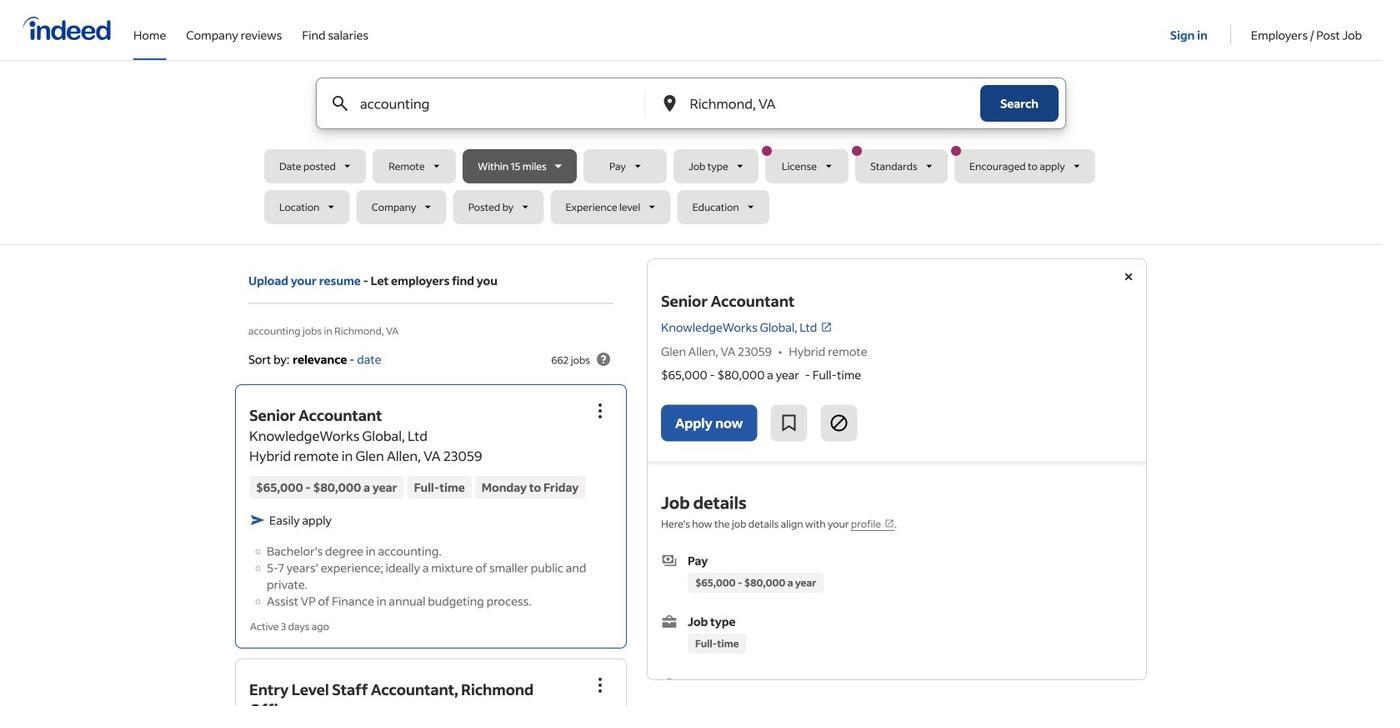 Task type: vqa. For each thing, say whether or not it's contained in the screenshot.
vegas,
no



Task type: describe. For each thing, give the bounding box(es) containing it.
Edit location text field
[[687, 78, 947, 128]]

close job details image
[[1119, 267, 1139, 287]]

save this job image
[[779, 413, 799, 433]]

knowledgeworks global, ltd (opens in a new tab) image
[[821, 321, 832, 333]]



Task type: locate. For each thing, give the bounding box(es) containing it.
help icon image
[[594, 349, 614, 369]]

job preferences (opens in a new window) image
[[885, 518, 895, 528]]

job actions for entry level staff accountant, richmond office is collapsed image
[[590, 675, 610, 695]]

None search field
[[264, 78, 1118, 231]]

not interested image
[[829, 413, 849, 433]]

job actions for senior accountant is collapsed image
[[590, 401, 610, 421]]

search: Job title, keywords, or company text field
[[357, 78, 617, 128]]



